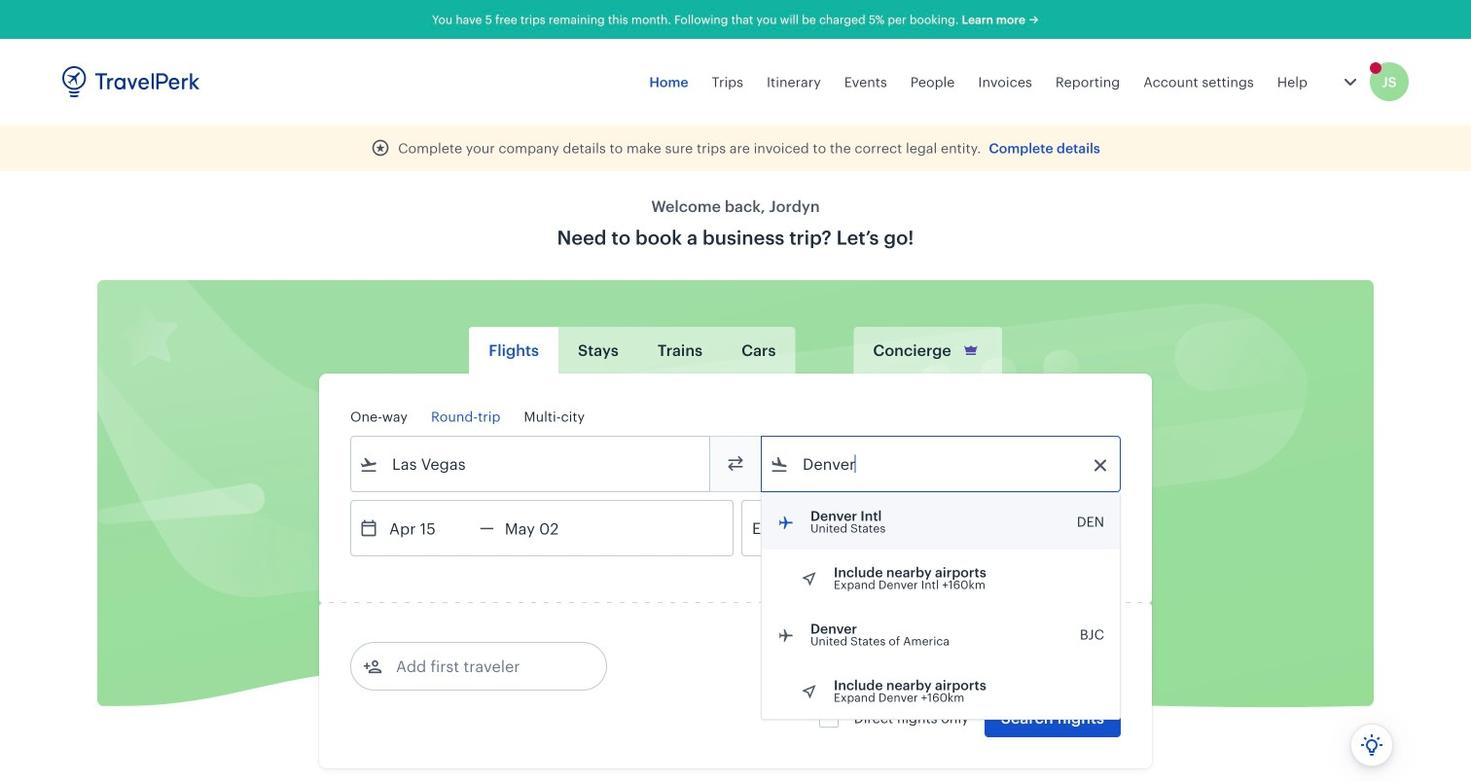 Task type: vqa. For each thing, say whether or not it's contained in the screenshot.
Depart text box
yes



Task type: describe. For each thing, give the bounding box(es) containing it.
Return text field
[[494, 501, 595, 556]]

Add first traveler search field
[[382, 651, 585, 682]]



Task type: locate. For each thing, give the bounding box(es) containing it.
Depart text field
[[378, 501, 480, 556]]

To search field
[[789, 449, 1095, 480]]

From search field
[[378, 449, 684, 480]]



